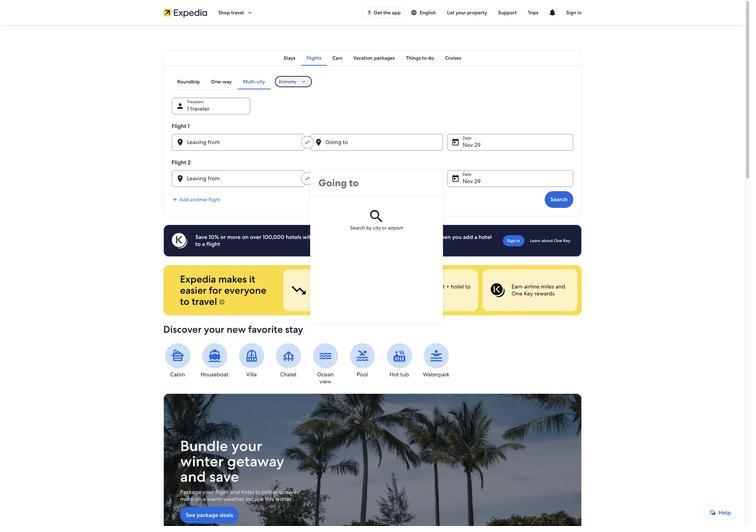 Task type: describe. For each thing, give the bounding box(es) containing it.
save up warm- on the left of page
[[209, 467, 239, 486]]

flight inside bundle flight + hotel to save
[[432, 283, 445, 290]]

ocean
[[317, 371, 334, 378]]

+
[[446, 283, 450, 290]]

the
[[384, 9, 391, 16]]

expedia makes it easier for everyone to travel
[[180, 273, 267, 308]]

it
[[249, 273, 256, 285]]

save
[[196, 233, 208, 241]]

hotels
[[286, 233, 302, 241]]

sign inside bundle your winter getaway and save main content
[[508, 238, 516, 244]]

trailing image
[[247, 9, 253, 16]]

to left the do
[[422, 55, 427, 61]]

1 out of 3 element
[[283, 269, 379, 311]]

tab list containing stays
[[163, 50, 582, 66]]

things to do
[[406, 55, 434, 61]]

up
[[409, 233, 416, 241]]

vacation
[[354, 55, 373, 61]]

support
[[499, 9, 517, 16]]

winter.
[[275, 495, 293, 503]]

warm-
[[207, 495, 224, 503]]

flight 1
[[172, 122, 190, 130]]

search button
[[545, 191, 574, 208]]

in inside dropdown button
[[578, 9, 582, 16]]

deals
[[220, 511, 233, 519]]

list
[[447, 9, 455, 16]]

your for list
[[456, 9, 466, 16]]

cruises link
[[440, 50, 467, 66]]

hot tub
[[390, 371, 409, 378]]

cabin
[[170, 371, 185, 378]]

multi-
[[243, 78, 257, 85]]

flight inside save 10% or more on over 100,000 hotels with member prices. also, members save up to 30% when you add a hotel to a flight
[[207, 240, 220, 248]]

key inside the earn airline miles and one key rewards
[[524, 290, 534, 297]]

bundle for your
[[180, 436, 228, 456]]

cars
[[333, 55, 342, 61]]

see package deals
[[186, 511, 233, 519]]

things
[[406, 55, 421, 61]]

nov 29 for flight 1
[[463, 141, 481, 149]]

flight for flight 2
[[172, 159, 186, 166]]

one inside the earn airline miles and one key rewards
[[512, 290, 523, 297]]

0 vertical spatial city
[[257, 78, 265, 85]]

1 vertical spatial 1
[[188, 122, 190, 130]]

english
[[420, 9, 436, 16]]

small image
[[411, 9, 417, 16]]

medium image
[[172, 196, 178, 203]]

3 out of 3 element
[[483, 269, 578, 311]]

airport
[[388, 225, 403, 231]]

save inside bundle flight + hotel to save
[[412, 290, 423, 297]]

discover your new favorite stay
[[163, 323, 304, 336]]

earn
[[512, 283, 523, 290]]

get the app link
[[363, 7, 406, 18]]

29 for 2
[[475, 178, 481, 185]]

chalet
[[281, 371, 297, 378]]

waterpark button
[[422, 343, 451, 378]]

1 traveler button
[[172, 98, 250, 114]]

shop travel button
[[213, 4, 259, 21]]

to inside bundle your winter getaway and save package your flight and hotel together to save more on a warm-weather escape this winter.
[[279, 488, 284, 496]]

ocean view
[[317, 371, 334, 385]]

roundtrip link
[[172, 74, 206, 89]]

communication center icon image
[[549, 8, 557, 17]]

chalet button
[[274, 343, 303, 378]]

hot
[[390, 371, 399, 378]]

you
[[453, 233, 462, 241]]

discover
[[163, 323, 202, 336]]

houseboat
[[201, 371, 229, 378]]

learn about one key
[[530, 238, 571, 244]]

vacation packages
[[354, 55, 395, 61]]

trips
[[528, 9, 539, 16]]

more inside bundle your winter getaway and save package your flight and hotel together to save more on a warm-weather escape this winter.
[[180, 495, 193, 503]]

favorite
[[248, 323, 283, 336]]

add another flight button
[[172, 196, 220, 203]]

shop
[[219, 9, 230, 16]]

miles
[[541, 283, 554, 290]]

member
[[316, 233, 338, 241]]

sign in inside sign in link
[[508, 238, 521, 244]]

your for bundle
[[232, 436, 262, 456]]

1 vertical spatial city
[[373, 225, 381, 231]]

to inside bundle flight + hotel to save
[[466, 283, 471, 290]]

vacation packages link
[[348, 50, 401, 66]]

airline
[[524, 283, 540, 290]]

one-way link
[[206, 74, 238, 89]]

waterpark
[[423, 371, 450, 378]]

to left 10%
[[196, 240, 201, 248]]

new
[[227, 323, 246, 336]]

on inside bundle your winter getaway and save package your flight and hotel together to save more on a warm-weather escape this winter.
[[195, 495, 201, 503]]

a inside bundle your winter getaway and save package your flight and hotel together to save more on a warm-weather escape this winter.
[[203, 495, 206, 503]]

over
[[250, 233, 262, 241]]

one inside learn about one key link
[[554, 238, 563, 244]]

1 traveler
[[187, 105, 210, 112]]

hotel inside bundle flight + hotel to save
[[451, 283, 464, 290]]

also,
[[357, 233, 370, 241]]

nov 29 button for 1
[[448, 134, 574, 151]]

hotel inside bundle your winter getaway and save package your flight and hotel together to save more on a warm-weather escape this winter.
[[241, 488, 254, 496]]

nov for flight 2
[[463, 178, 473, 185]]

expedia logo image
[[163, 8, 207, 17]]

2 out of 3 element
[[383, 269, 478, 311]]

stay
[[285, 323, 304, 336]]

economy
[[279, 79, 297, 84]]

get the app
[[374, 9, 401, 16]]

roundtrip
[[177, 78, 200, 85]]

sign in button
[[561, 4, 588, 21]]

add
[[463, 233, 473, 241]]

sign in inside sign in dropdown button
[[567, 9, 582, 16]]

get
[[374, 9, 382, 16]]

by
[[367, 225, 372, 231]]

list your property link
[[442, 6, 493, 19]]

travel inside dropdown button
[[231, 9, 244, 16]]

swap origin and destination values image
[[304, 175, 311, 182]]

in inside main content
[[517, 238, 521, 244]]

to right up
[[417, 233, 423, 241]]

30%
[[424, 233, 436, 241]]

houseboat button
[[200, 343, 229, 378]]

bundle for flight
[[412, 283, 430, 290]]

sign in link
[[503, 235, 525, 246]]

hot tub button
[[385, 343, 414, 378]]

key inside learn about one key link
[[564, 238, 571, 244]]

property
[[467, 9, 488, 16]]

shop travel
[[219, 9, 244, 16]]

Going to text field
[[310, 170, 443, 195]]

expedia
[[180, 273, 216, 285]]

nov 29 for flight 2
[[463, 178, 481, 185]]

sign inside dropdown button
[[567, 9, 577, 16]]

one-
[[211, 78, 223, 85]]

about
[[542, 238, 553, 244]]



Task type: locate. For each thing, give the bounding box(es) containing it.
0 vertical spatial bundle
[[412, 283, 430, 290]]

for
[[209, 284, 222, 297]]

save left '+'
[[412, 290, 423, 297]]

1 left traveler
[[187, 105, 189, 112]]

search inside button
[[551, 196, 568, 203]]

0 vertical spatial sign in
[[567, 9, 582, 16]]

1 horizontal spatial search
[[551, 196, 568, 203]]

1 nov 29 from the top
[[463, 141, 481, 149]]

flight for flight 1
[[172, 122, 186, 130]]

villa
[[246, 371, 257, 378]]

1 vertical spatial key
[[524, 290, 534, 297]]

0 vertical spatial in
[[578, 9, 582, 16]]

sign right communication center icon
[[567, 9, 577, 16]]

in right communication center icon
[[578, 9, 582, 16]]

0 vertical spatial nov
[[463, 141, 473, 149]]

makes
[[219, 273, 247, 285]]

together
[[256, 488, 278, 496]]

or up the members
[[382, 225, 387, 231]]

1 vertical spatial or
[[221, 233, 226, 241]]

0 horizontal spatial more
[[180, 495, 193, 503]]

add
[[179, 196, 189, 203]]

1 horizontal spatial city
[[373, 225, 381, 231]]

cabin button
[[163, 343, 192, 378]]

travel sale activities deals image
[[163, 394, 582, 526]]

1 vertical spatial nov
[[463, 178, 473, 185]]

city right by
[[373, 225, 381, 231]]

1 flight from the top
[[172, 122, 186, 130]]

to inside expedia makes it easier for everyone to travel
[[180, 295, 190, 308]]

pool button
[[348, 343, 377, 378]]

1 vertical spatial tab list
[[172, 74, 271, 89]]

on inside save 10% or more on over 100,000 hotels with member prices. also, members save up to 30% when you add a hotel to a flight
[[242, 233, 249, 241]]

way
[[223, 78, 232, 85]]

0 vertical spatial nov 29 button
[[448, 134, 574, 151]]

learn about one key link
[[528, 235, 574, 246]]

xsmall image
[[220, 299, 225, 305]]

traveler
[[190, 105, 210, 112]]

1 vertical spatial and
[[180, 467, 206, 486]]

travel
[[231, 9, 244, 16], [192, 295, 217, 308]]

flights link
[[301, 50, 327, 66]]

0 vertical spatial one
[[554, 238, 563, 244]]

save right this in the bottom of the page
[[286, 488, 297, 496]]

1 29 from the top
[[475, 141, 481, 149]]

bundle flight + hotel to save
[[412, 283, 471, 297]]

and up the package
[[180, 467, 206, 486]]

flight inside bundle your winter getaway and save package your flight and hotel together to save more on a warm-weather escape this winter.
[[215, 488, 229, 496]]

and
[[556, 283, 565, 290], [180, 467, 206, 486], [230, 488, 240, 496]]

english button
[[406, 6, 442, 19]]

0 vertical spatial travel
[[231, 9, 244, 16]]

1 horizontal spatial bundle
[[412, 283, 430, 290]]

0 horizontal spatial travel
[[192, 295, 217, 308]]

2 vertical spatial hotel
[[241, 488, 254, 496]]

cruises
[[445, 55, 462, 61]]

1 horizontal spatial travel
[[231, 9, 244, 16]]

city
[[257, 78, 265, 85], [373, 225, 381, 231]]

1 nov from the top
[[463, 141, 473, 149]]

villa button
[[237, 343, 266, 378]]

travel left trailing image
[[231, 9, 244, 16]]

0 vertical spatial search
[[551, 196, 568, 203]]

1 horizontal spatial on
[[242, 233, 249, 241]]

1 vertical spatial one
[[512, 290, 523, 297]]

cars link
[[327, 50, 348, 66]]

1 vertical spatial bundle
[[180, 436, 228, 456]]

in left learn
[[517, 238, 521, 244]]

0 vertical spatial flight
[[172, 122, 186, 130]]

1 vertical spatial in
[[517, 238, 521, 244]]

with
[[303, 233, 314, 241]]

1 horizontal spatial one
[[554, 238, 563, 244]]

2 nov 29 from the top
[[463, 178, 481, 185]]

support link
[[493, 6, 523, 19]]

trips link
[[523, 6, 544, 19]]

0 horizontal spatial hotel
[[241, 488, 254, 496]]

everyone
[[224, 284, 267, 297]]

key right about at top right
[[564, 238, 571, 244]]

a left 10%
[[202, 240, 205, 248]]

0 vertical spatial more
[[227, 233, 241, 241]]

view
[[320, 378, 332, 385]]

download the app button image
[[367, 10, 373, 15]]

0 horizontal spatial in
[[517, 238, 521, 244]]

search by city or airport
[[351, 225, 403, 231]]

0 vertical spatial on
[[242, 233, 249, 241]]

see
[[186, 511, 195, 519]]

2 nov from the top
[[463, 178, 473, 185]]

sign in right communication center icon
[[567, 9, 582, 16]]

1 horizontal spatial sign in
[[567, 9, 582, 16]]

1 horizontal spatial or
[[382, 225, 387, 231]]

nov 29 button for 2
[[448, 170, 574, 187]]

1 vertical spatial flight
[[172, 159, 186, 166]]

a left warm- on the left of page
[[203, 495, 206, 503]]

swap origin and destination values image
[[304, 139, 311, 145]]

hotel right add
[[479, 233, 492, 241]]

one right about at top right
[[554, 238, 563, 244]]

stays link
[[278, 50, 301, 66]]

0 vertical spatial tab list
[[163, 50, 582, 66]]

save left up
[[397, 233, 408, 241]]

1 horizontal spatial and
[[230, 488, 240, 496]]

or inside save 10% or more on over 100,000 hotels with member prices. also, members save up to 30% when you add a hotel to a flight
[[221, 233, 226, 241]]

easier
[[180, 284, 207, 297]]

stays
[[284, 55, 296, 61]]

escape
[[246, 495, 264, 503]]

save inside save 10% or more on over 100,000 hotels with member prices. also, members save up to 30% when you add a hotel to a flight
[[397, 233, 408, 241]]

1 vertical spatial hotel
[[451, 283, 464, 290]]

bundle your winter getaway and save package your flight and hotel together to save more on a warm-weather escape this winter.
[[180, 436, 297, 503]]

29 for 1
[[475, 141, 481, 149]]

multi-city
[[243, 78, 265, 85]]

app
[[392, 9, 401, 16]]

2 29 from the top
[[475, 178, 481, 185]]

sign
[[567, 9, 577, 16], [508, 238, 516, 244]]

1 nov 29 button from the top
[[448, 134, 574, 151]]

1 vertical spatial search
[[351, 225, 365, 231]]

0 vertical spatial 1
[[187, 105, 189, 112]]

tab list
[[163, 50, 582, 66], [172, 74, 271, 89]]

search for search by city or airport
[[351, 225, 365, 231]]

see package deals link
[[180, 507, 239, 524]]

or
[[382, 225, 387, 231], [221, 233, 226, 241]]

prices.
[[339, 233, 356, 241]]

1 horizontal spatial sign
[[567, 9, 577, 16]]

2 vertical spatial and
[[230, 488, 240, 496]]

0 horizontal spatial search
[[351, 225, 365, 231]]

1 vertical spatial more
[[180, 495, 193, 503]]

hotel
[[479, 233, 492, 241], [451, 283, 464, 290], [241, 488, 254, 496]]

add another flight
[[179, 196, 220, 203]]

nov 29
[[463, 141, 481, 149], [463, 178, 481, 185]]

1 vertical spatial nov 29 button
[[448, 170, 574, 187]]

another
[[190, 196, 208, 203]]

tab list containing roundtrip
[[172, 74, 271, 89]]

flight
[[172, 122, 186, 130], [172, 159, 186, 166]]

travel left xsmall icon
[[192, 295, 217, 308]]

0 horizontal spatial city
[[257, 78, 265, 85]]

bundle your winter getaway and save main content
[[0, 25, 746, 526]]

or right 10%
[[221, 233, 226, 241]]

nov 29 button
[[448, 134, 574, 151], [448, 170, 574, 187]]

in
[[578, 9, 582, 16], [517, 238, 521, 244]]

1 horizontal spatial key
[[564, 238, 571, 244]]

hotel left together
[[241, 488, 254, 496]]

packages
[[374, 55, 395, 61]]

0 horizontal spatial on
[[195, 495, 201, 503]]

0 horizontal spatial key
[[524, 290, 534, 297]]

your for discover
[[204, 323, 225, 336]]

ocean view button
[[311, 343, 340, 385]]

0 vertical spatial or
[[382, 225, 387, 231]]

2 flight from the top
[[172, 159, 186, 166]]

2 nov 29 button from the top
[[448, 170, 574, 187]]

city left economy
[[257, 78, 265, 85]]

1 vertical spatial travel
[[192, 295, 217, 308]]

on left warm- on the left of page
[[195, 495, 201, 503]]

and right warm- on the left of page
[[230, 488, 240, 496]]

1 vertical spatial sign
[[508, 238, 516, 244]]

more up see
[[180, 495, 193, 503]]

0 vertical spatial 29
[[475, 141, 481, 149]]

bundle inside bundle your winter getaway and save package your flight and hotel together to save more on a warm-weather escape this winter.
[[180, 436, 228, 456]]

1 horizontal spatial in
[[578, 9, 582, 16]]

1 horizontal spatial hotel
[[451, 283, 464, 290]]

list your property
[[447, 9, 488, 16]]

to right this in the bottom of the page
[[279, 488, 284, 496]]

1 vertical spatial nov 29
[[463, 178, 481, 185]]

100,000
[[263, 233, 285, 241]]

to right '+'
[[466, 283, 471, 290]]

0 horizontal spatial bundle
[[180, 436, 228, 456]]

0 horizontal spatial and
[[180, 467, 206, 486]]

one left airline
[[512, 290, 523, 297]]

bundle inside bundle flight + hotel to save
[[412, 283, 430, 290]]

do
[[428, 55, 434, 61]]

save 10% or more on over 100,000 hotels with member prices. also, members save up to 30% when you add a hotel to a flight
[[196, 233, 492, 248]]

tub
[[401, 371, 409, 378]]

0 horizontal spatial sign in
[[508, 238, 521, 244]]

key right earn
[[524, 290, 534, 297]]

one
[[554, 238, 563, 244], [512, 290, 523, 297]]

0 vertical spatial sign
[[567, 9, 577, 16]]

0 vertical spatial nov 29
[[463, 141, 481, 149]]

a right add
[[475, 233, 478, 241]]

more inside save 10% or more on over 100,000 hotels with member prices. also, members save up to 30% when you add a hotel to a flight
[[227, 233, 241, 241]]

hotel right '+'
[[451, 283, 464, 290]]

10%
[[209, 233, 219, 241]]

on left over
[[242, 233, 249, 241]]

winter
[[180, 452, 224, 471]]

flight 2
[[172, 159, 191, 166]]

29
[[475, 141, 481, 149], [475, 178, 481, 185]]

more right 10%
[[227, 233, 241, 241]]

hotel inside save 10% or more on over 100,000 hotels with member prices. also, members save up to 30% when you add a hotel to a flight
[[479, 233, 492, 241]]

sign left learn
[[508, 238, 516, 244]]

search for search
[[551, 196, 568, 203]]

package
[[180, 488, 201, 496]]

nov for flight 1
[[463, 141, 473, 149]]

earn airline miles and one key rewards
[[512, 283, 565, 297]]

learn
[[530, 238, 541, 244]]

sign in left learn
[[508, 238, 521, 244]]

0 horizontal spatial one
[[512, 290, 523, 297]]

0 vertical spatial hotel
[[479, 233, 492, 241]]

1 down '1 traveler'
[[188, 122, 190, 130]]

and inside the earn airline miles and one key rewards
[[556, 283, 565, 290]]

and right miles on the bottom of the page
[[556, 283, 565, 290]]

0 vertical spatial and
[[556, 283, 565, 290]]

travel inside expedia makes it easier for everyone to travel
[[192, 295, 217, 308]]

1 inside dropdown button
[[187, 105, 189, 112]]

to down 'expedia'
[[180, 295, 190, 308]]

1 vertical spatial on
[[195, 495, 201, 503]]

0 horizontal spatial or
[[221, 233, 226, 241]]

1 horizontal spatial more
[[227, 233, 241, 241]]

0 vertical spatial key
[[564, 238, 571, 244]]

1 vertical spatial 29
[[475, 178, 481, 185]]

2
[[188, 159, 191, 166]]

0 horizontal spatial sign
[[508, 238, 516, 244]]

2 horizontal spatial hotel
[[479, 233, 492, 241]]

1 vertical spatial sign in
[[508, 238, 521, 244]]

search
[[551, 196, 568, 203], [351, 225, 365, 231]]

2 horizontal spatial and
[[556, 283, 565, 290]]

this
[[265, 495, 274, 503]]



Task type: vqa. For each thing, say whether or not it's contained in the screenshot.
Younger inside Infants in seat Younger than 2
no



